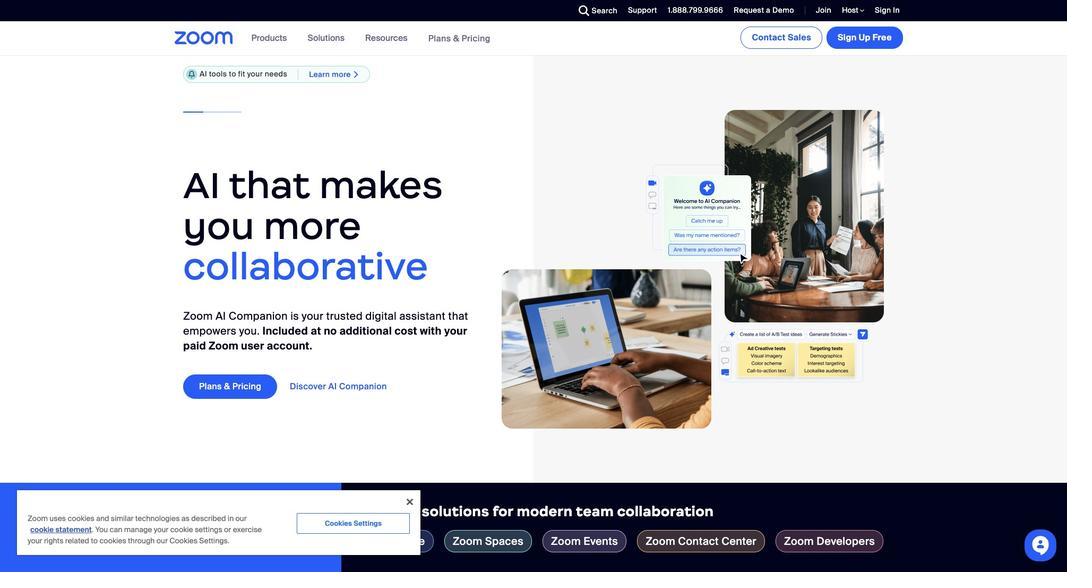 Task type: vqa. For each thing, say whether or not it's contained in the screenshot.
Zoom Interface Icon
yes



Task type: describe. For each thing, give the bounding box(es) containing it.
cookie inside .  you can manage your cookie settings or exercise your rights related to cookies through our cookies settings.
[[170, 525, 193, 535]]

empowers
[[183, 324, 237, 338]]

& inside product information navigation
[[454, 33, 460, 44]]

team
[[576, 503, 614, 520]]

sign for sign up free
[[838, 32, 857, 43]]

is
[[291, 309, 299, 323]]

zoom spaces tab
[[445, 530, 532, 552]]

paid
[[183, 339, 206, 353]]

similar
[[111, 514, 134, 523]]

support
[[629, 5, 658, 15]]

join link left host
[[809, 0, 835, 21]]

included
[[263, 324, 308, 338]]

cookies inside .  you can manage your cookie settings or exercise your rights related to cookies through our cookies settings.
[[170, 536, 198, 546]]

solutions button
[[308, 21, 350, 55]]

needs
[[265, 69, 288, 79]]

more inside ai that makes you more
[[264, 203, 362, 249]]

discover ai companion
[[290, 381, 387, 392]]

digital
[[366, 309, 397, 323]]

your for .  you can manage your cookie settings or exercise your rights related to cookies through our cookies settings.
[[154, 525, 169, 535]]

our inside .  you can manage your cookie settings or exercise your rights related to cookies through our cookies settings.
[[157, 536, 168, 546]]

sign in
[[876, 5, 901, 15]]

for
[[493, 503, 514, 520]]

related
[[65, 536, 89, 546]]

modern
[[517, 503, 573, 520]]

learn
[[309, 69, 330, 79]]

your left rights
[[28, 536, 42, 546]]

center
[[722, 534, 757, 548]]

contact sales
[[753, 32, 812, 43]]

zoom contact center
[[646, 534, 757, 548]]

additional
[[340, 324, 392, 338]]

tools
[[209, 69, 227, 79]]

zoom developers
[[785, 534, 876, 548]]

you
[[95, 525, 108, 535]]

user
[[241, 339, 264, 353]]

sign up free button
[[827, 27, 904, 49]]

our inside the zoom uses cookies and similar technologies as described in our cookie statement
[[236, 514, 247, 523]]

ai tools to fit your needs
[[200, 69, 288, 79]]

zoom for zoom spaces
[[453, 534, 483, 548]]

sales
[[788, 32, 812, 43]]

zoom for zoom ai companion is your trusted digital assistant that empowers you.
[[183, 309, 213, 323]]

0 vertical spatial zoom interface icon image
[[542, 165, 752, 264]]

contact inside meetings navigation
[[753, 32, 786, 43]]

ai inside discover ai companion link
[[329, 381, 337, 392]]

join link up meetings navigation
[[817, 5, 832, 15]]

right image
[[351, 70, 362, 79]]

learn more
[[309, 69, 351, 79]]

plans inside product information navigation
[[429, 33, 451, 44]]

banner containing contact sales
[[162, 21, 906, 56]]

fit
[[238, 69, 245, 79]]

flexible
[[363, 503, 419, 520]]

settings.
[[199, 536, 230, 546]]

plans inside main content
[[199, 381, 222, 392]]

product information navigation
[[244, 21, 499, 56]]

trusted
[[327, 309, 363, 323]]

makes
[[320, 162, 443, 208]]

plans & pricing inside main content
[[199, 381, 262, 392]]

spaces
[[486, 534, 524, 548]]

you
[[183, 203, 255, 249]]

your for ai tools to fit your needs
[[247, 69, 263, 79]]

demo
[[773, 5, 795, 15]]

1.888.799.9666
[[668, 5, 724, 15]]

contact sales link
[[741, 27, 823, 49]]

uses
[[50, 514, 66, 523]]

.  you can manage your cookie settings or exercise your rights related to cookies through our cookies settings.
[[28, 525, 262, 546]]

zoom contact center tab
[[638, 530, 766, 552]]

ai that makes you more
[[183, 162, 443, 249]]

solutions
[[422, 503, 490, 520]]

pricing inside product information navigation
[[462, 33, 491, 44]]

discover ai companion link
[[290, 375, 403, 399]]

manage
[[124, 525, 152, 535]]

resources button
[[366, 21, 413, 55]]

zoom uses cookies and similar technologies as described in our cookie statement
[[28, 514, 247, 535]]

your inside included at no additional cost with your paid zoom user account.
[[445, 324, 468, 338]]

as
[[182, 514, 190, 523]]

companion for discover
[[339, 381, 387, 392]]

included at no additional cost with your paid zoom user account.
[[183, 324, 468, 353]]

search button
[[571, 0, 621, 21]]

meetings navigation
[[739, 21, 906, 51]]

described
[[191, 514, 226, 523]]

statement
[[56, 525, 92, 535]]

account.
[[267, 339, 313, 353]]

can
[[110, 525, 122, 535]]

collaboration
[[618, 503, 714, 520]]

1 vertical spatial zoom interface icon image
[[719, 329, 869, 382]]

that inside zoom ai companion is your trusted digital assistant that empowers you.
[[449, 309, 469, 323]]

search
[[592, 6, 618, 15]]

zoom ai companion is your trusted digital assistant that empowers you.
[[183, 309, 469, 338]]



Task type: locate. For each thing, give the bounding box(es) containing it.
plans & pricing
[[429, 33, 491, 44], [199, 381, 262, 392]]

cookie statement link
[[30, 525, 92, 535]]

0 horizontal spatial cookies
[[68, 514, 94, 523]]

developers
[[817, 534, 876, 548]]

cookies up statement
[[68, 514, 94, 523]]

to inside main content
[[229, 69, 236, 79]]

your down technologies
[[154, 525, 169, 535]]

pricing
[[462, 33, 491, 44], [233, 381, 262, 392]]

flexible solutions for modern team collaboration tab list
[[363, 530, 1047, 552]]

0 horizontal spatial that
[[229, 162, 310, 208]]

or
[[224, 525, 231, 535]]

exercise
[[233, 525, 262, 535]]

support link
[[621, 0, 660, 21], [629, 5, 658, 15]]

at
[[311, 324, 321, 338]]

join link
[[809, 0, 835, 21], [817, 5, 832, 15]]

1 horizontal spatial cookies
[[325, 519, 352, 528]]

ai inside ai that makes you more
[[183, 162, 221, 208]]

1 vertical spatial contact
[[679, 534, 719, 548]]

1 horizontal spatial that
[[449, 309, 469, 323]]

companion for zoom
[[229, 309, 288, 323]]

a
[[767, 5, 771, 15]]

cookies inside the zoom uses cookies and similar technologies as described in our cookie statement
[[68, 514, 94, 523]]

assistant
[[400, 309, 446, 323]]

1 vertical spatial &
[[224, 381, 230, 392]]

zoom left the events
[[552, 534, 581, 548]]

to left fit
[[229, 69, 236, 79]]

discover
[[290, 381, 326, 392]]

contact
[[753, 32, 786, 43], [679, 534, 719, 548]]

no
[[324, 324, 337, 338]]

1 horizontal spatial our
[[236, 514, 247, 523]]

1 vertical spatial pricing
[[233, 381, 262, 392]]

zoom for zoom contact center
[[646, 534, 676, 548]]

zoom inside the zoom uses cookies and similar technologies as described in our cookie statement
[[28, 514, 48, 523]]

and
[[96, 514, 109, 523]]

sign
[[876, 5, 892, 15], [838, 32, 857, 43]]

more
[[332, 69, 351, 79], [264, 203, 362, 249]]

0 vertical spatial plans
[[429, 33, 451, 44]]

cookies down as
[[170, 536, 198, 546]]

1 vertical spatial to
[[91, 536, 98, 546]]

zoom for zoom uses cookies and similar technologies as described in our cookie statement
[[28, 514, 48, 523]]

0 horizontal spatial cookie
[[30, 525, 54, 535]]

1 horizontal spatial sign
[[876, 5, 892, 15]]

0 horizontal spatial companion
[[229, 309, 288, 323]]

zoom inside included at no additional cost with your paid zoom user account.
[[209, 339, 239, 353]]

0 vertical spatial our
[[236, 514, 247, 523]]

you.
[[239, 324, 260, 338]]

sign left up
[[838, 32, 857, 43]]

zoom left developers
[[785, 534, 815, 548]]

resources
[[366, 32, 408, 44]]

cost
[[395, 324, 418, 338]]

cookie inside the zoom uses cookies and similar technologies as described in our cookie statement
[[30, 525, 54, 535]]

zoom inside tab
[[646, 534, 676, 548]]

your right fit
[[247, 69, 263, 79]]

ai inside zoom ai companion is your trusted digital assistant that empowers you.
[[216, 309, 226, 323]]

to down "."
[[91, 536, 98, 546]]

zoom logo image
[[175, 31, 233, 45]]

.
[[92, 525, 94, 535]]

our
[[236, 514, 247, 523], [157, 536, 168, 546]]

in
[[894, 5, 901, 15]]

your right with
[[445, 324, 468, 338]]

1 vertical spatial our
[[157, 536, 168, 546]]

zoom events tab
[[543, 530, 627, 552]]

0 vertical spatial more
[[332, 69, 351, 79]]

1 vertical spatial companion
[[339, 381, 387, 392]]

1 vertical spatial cookies
[[170, 536, 198, 546]]

1 horizontal spatial &
[[454, 33, 460, 44]]

request
[[734, 5, 765, 15]]

our right through
[[157, 536, 168, 546]]

settings
[[195, 525, 223, 535]]

0 horizontal spatial our
[[157, 536, 168, 546]]

zoom inside 'tab'
[[552, 534, 581, 548]]

main content containing ai that makes you more
[[0, 21, 1068, 572]]

contact down a
[[753, 32, 786, 43]]

0 vertical spatial contact
[[753, 32, 786, 43]]

0 vertical spatial that
[[229, 162, 310, 208]]

cookies down can
[[100, 536, 126, 546]]

companion inside zoom ai companion is your trusted digital assistant that empowers you.
[[229, 309, 288, 323]]

zoom down collaboration
[[646, 534, 676, 548]]

cookie down as
[[170, 525, 193, 535]]

0 vertical spatial plans & pricing
[[429, 33, 491, 44]]

1 vertical spatial plans & pricing
[[199, 381, 262, 392]]

zoom inside zoom ai companion is your trusted digital assistant that empowers you.
[[183, 309, 213, 323]]

your inside zoom ai companion is your trusted digital assistant that empowers you.
[[302, 309, 324, 323]]

in
[[228, 514, 234, 523]]

1 horizontal spatial companion
[[339, 381, 387, 392]]

rights
[[44, 536, 63, 546]]

products
[[252, 32, 287, 44]]

technologies
[[135, 514, 180, 523]]

your up at
[[302, 309, 324, 323]]

sign in link
[[868, 0, 906, 21], [876, 5, 901, 15]]

zoom developers tab
[[776, 530, 884, 552]]

cookies inside button
[[325, 519, 352, 528]]

1 horizontal spatial cookie
[[170, 525, 193, 535]]

products button
[[252, 21, 292, 55]]

collaborative
[[183, 244, 429, 290]]

zoom down empowers
[[209, 339, 239, 353]]

sign up free
[[838, 32, 893, 43]]

settings
[[354, 519, 382, 528]]

that inside ai that makes you more
[[229, 162, 310, 208]]

0 horizontal spatial pricing
[[233, 381, 262, 392]]

1 horizontal spatial plans & pricing
[[429, 33, 491, 44]]

sign inside button
[[838, 32, 857, 43]]

plans
[[429, 33, 451, 44], [199, 381, 222, 392]]

plans down 'paid'
[[199, 381, 222, 392]]

free
[[873, 32, 893, 43]]

0 horizontal spatial plans
[[199, 381, 222, 392]]

request a demo link
[[726, 0, 797, 21], [734, 5, 795, 15]]

host button
[[843, 5, 865, 15]]

zoom interface icon image
[[542, 165, 752, 264], [719, 329, 869, 382]]

your
[[247, 69, 263, 79], [302, 309, 324, 323], [445, 324, 468, 338], [154, 525, 169, 535], [28, 536, 42, 546]]

contact inside tab
[[679, 534, 719, 548]]

1 horizontal spatial to
[[229, 69, 236, 79]]

solutions
[[308, 32, 345, 44]]

cookies settings
[[325, 519, 382, 528]]

1 horizontal spatial cookies
[[100, 536, 126, 546]]

cookie up rights
[[30, 525, 54, 535]]

plans right resources dropdown button at the top left
[[429, 33, 451, 44]]

zoom for zoom events
[[552, 534, 581, 548]]

through
[[128, 536, 155, 546]]

plans & pricing link
[[429, 33, 491, 44], [429, 33, 491, 44], [183, 375, 277, 399]]

0 horizontal spatial &
[[224, 381, 230, 392]]

zoom inside tab
[[453, 534, 483, 548]]

our right "in"
[[236, 514, 247, 523]]

0 horizontal spatial sign
[[838, 32, 857, 43]]

zoom for zoom developers
[[785, 534, 815, 548]]

1 horizontal spatial pricing
[[462, 33, 491, 44]]

cookies settings button
[[297, 513, 410, 534]]

sign for sign in
[[876, 5, 892, 15]]

with
[[420, 324, 442, 338]]

zoom spaces
[[453, 534, 524, 548]]

zoom down solutions
[[453, 534, 483, 548]]

1 vertical spatial plans
[[199, 381, 222, 392]]

that
[[229, 162, 310, 208], [449, 309, 469, 323]]

main content
[[0, 21, 1068, 572]]

0 vertical spatial &
[[454, 33, 460, 44]]

zoom left uses
[[28, 514, 48, 523]]

1 vertical spatial sign
[[838, 32, 857, 43]]

1 vertical spatial more
[[264, 203, 362, 249]]

privacy alert dialog
[[17, 490, 421, 555]]

cookies inside .  you can manage your cookie settings or exercise your rights related to cookies through our cookies settings.
[[100, 536, 126, 546]]

0 vertical spatial cookies
[[325, 519, 352, 528]]

1.888.799.9666 button
[[660, 0, 726, 21], [668, 5, 724, 15]]

1 cookie from the left
[[30, 525, 54, 535]]

0 horizontal spatial to
[[91, 536, 98, 546]]

1 vertical spatial cookies
[[100, 536, 126, 546]]

cookies
[[68, 514, 94, 523], [100, 536, 126, 546]]

zoom inside "tab"
[[785, 534, 815, 548]]

plans & pricing inside product information navigation
[[429, 33, 491, 44]]

zoom
[[183, 309, 213, 323], [209, 339, 239, 353], [28, 514, 48, 523], [453, 534, 483, 548], [552, 534, 581, 548], [646, 534, 676, 548], [785, 534, 815, 548]]

flexible solutions for modern team collaboration
[[363, 503, 714, 520]]

host
[[843, 5, 861, 15]]

events
[[584, 534, 619, 548]]

zoom events
[[552, 534, 619, 548]]

zoom up empowers
[[183, 309, 213, 323]]

1 vertical spatial that
[[449, 309, 469, 323]]

to inside .  you can manage your cookie settings or exercise your rights related to cookies through our cookies settings.
[[91, 536, 98, 546]]

0 horizontal spatial cookies
[[170, 536, 198, 546]]

0 vertical spatial sign
[[876, 5, 892, 15]]

0 vertical spatial cookies
[[68, 514, 94, 523]]

contact left center
[[679, 534, 719, 548]]

join
[[817, 5, 832, 15]]

0 vertical spatial pricing
[[462, 33, 491, 44]]

&
[[454, 33, 460, 44], [224, 381, 230, 392]]

0 vertical spatial to
[[229, 69, 236, 79]]

cookie
[[30, 525, 54, 535], [170, 525, 193, 535]]

up
[[860, 32, 871, 43]]

sign left in
[[876, 5, 892, 15]]

1 horizontal spatial contact
[[753, 32, 786, 43]]

2 cookie from the left
[[170, 525, 193, 535]]

companion
[[229, 309, 288, 323], [339, 381, 387, 392]]

pricing inside main content
[[233, 381, 262, 392]]

0 vertical spatial companion
[[229, 309, 288, 323]]

banner
[[162, 21, 906, 56]]

your for zoom ai companion is your trusted digital assistant that empowers you.
[[302, 309, 324, 323]]

0 horizontal spatial contact
[[679, 534, 719, 548]]

1 horizontal spatial plans
[[429, 33, 451, 44]]

0 horizontal spatial plans & pricing
[[199, 381, 262, 392]]

cookies left the settings
[[325, 519, 352, 528]]

request a demo
[[734, 5, 795, 15]]



